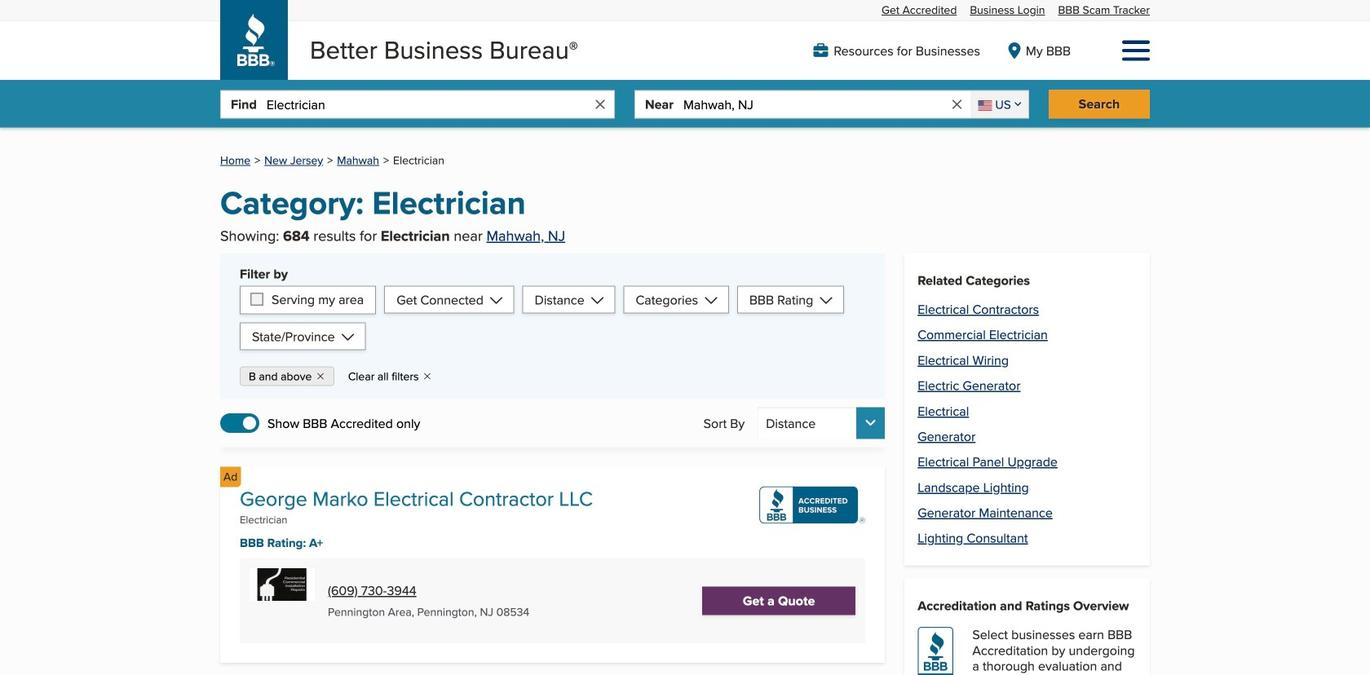 Task type: locate. For each thing, give the bounding box(es) containing it.
None button
[[758, 407, 885, 439]]

city, state or zip field
[[683, 91, 950, 118]]

None field
[[971, 91, 1029, 118]]



Task type: vqa. For each thing, say whether or not it's contained in the screenshot.
first clear search IMAGE
yes



Task type: describe. For each thing, give the bounding box(es) containing it.
businesses, charities, category search field
[[267, 91, 593, 118]]

clear search image
[[593, 97, 608, 112]]

accredited business image
[[760, 487, 866, 524]]

accreditation standards image
[[918, 627, 960, 675]]

clear search image
[[950, 97, 964, 112]]



